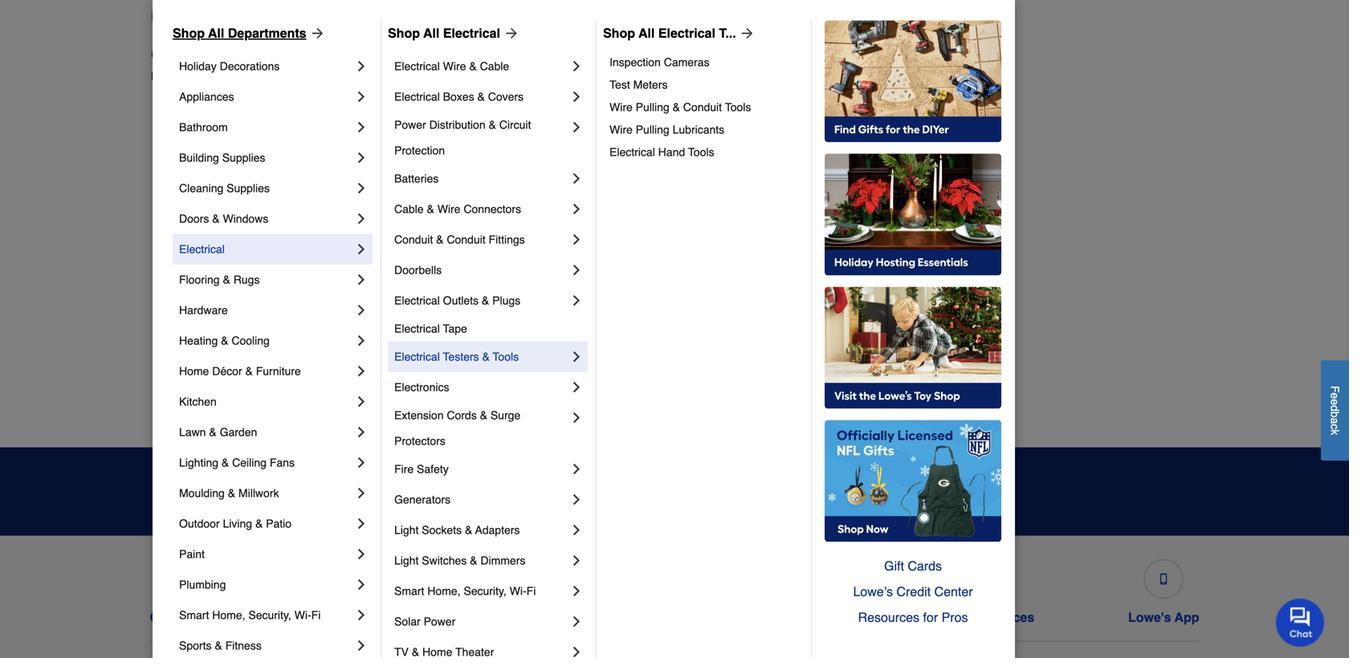 Task type: locate. For each thing, give the bounding box(es) containing it.
1 vertical spatial smart home, security, wi-fi
[[179, 609, 321, 622]]

1 horizontal spatial cards
[[908, 559, 942, 574]]

dimmers
[[481, 555, 526, 567]]

1 vertical spatial credit
[[572, 610, 610, 625]]

chevron right image for outdoor living & patio
[[353, 516, 369, 532]]

brick
[[164, 152, 189, 165]]

0 vertical spatial home,
[[427, 585, 461, 598]]

shop for shop all electrical
[[388, 26, 420, 40]]

a
[[182, 9, 189, 24], [1329, 418, 1342, 424]]

sports & fitness
[[179, 640, 262, 652]]

ceiling
[[232, 457, 267, 469]]

0 horizontal spatial city
[[151, 44, 187, 66]]

cable up covers
[[480, 60, 509, 73]]

light left switches
[[394, 555, 419, 567]]

1 arrow right image from the left
[[500, 25, 520, 41]]

security,
[[464, 585, 507, 598], [248, 609, 291, 622]]

shop all electrical link
[[388, 24, 520, 43]]

1 horizontal spatial jersey
[[375, 9, 413, 24]]

0 horizontal spatial all
[[208, 26, 224, 40]]

heating & cooling link
[[179, 326, 353, 356]]

jersey city
[[426, 313, 481, 326]]

meters
[[633, 78, 668, 91]]

0 horizontal spatial credit
[[572, 610, 610, 625]]

1 vertical spatial east
[[164, 313, 186, 326]]

gift cards link
[[748, 553, 817, 626], [825, 554, 1002, 579]]

0 vertical spatial smart
[[394, 585, 424, 598]]

1 vertical spatial home,
[[212, 609, 245, 622]]

smart home, security, wi-fi up fitness
[[179, 609, 321, 622]]

chevron right image for electronics
[[569, 379, 585, 395]]

chevron right image for extension cords & surge protectors
[[569, 410, 585, 426]]

0 vertical spatial light
[[394, 524, 419, 537]]

supplies up windows
[[227, 182, 270, 195]]

arrow right image up inspection cameras link
[[736, 25, 756, 41]]

jersey up 'shop all electrical'
[[375, 9, 413, 24]]

all for shop all electrical t...
[[639, 26, 655, 40]]

fi left 'order'
[[311, 609, 321, 622]]

power right the solar at the left of page
[[424, 616, 456, 628]]

0 vertical spatial power
[[394, 118, 426, 131]]

power inside power distribution & circuit protection
[[394, 118, 426, 131]]

appliances
[[179, 90, 234, 103]]

electrical inside 'link'
[[394, 322, 440, 335]]

0 horizontal spatial smart home, security, wi-fi
[[179, 609, 321, 622]]

1 horizontal spatial tools
[[688, 146, 714, 159]]

2 horizontal spatial lowe's
[[1128, 610, 1171, 625]]

& right us
[[221, 610, 230, 625]]

& inside 'link'
[[228, 487, 235, 500]]

a up "k"
[[1329, 418, 1342, 424]]

all down store
[[208, 26, 224, 40]]

officially licensed n f l gifts. shop now. image
[[825, 420, 1002, 542]]

credit
[[897, 585, 931, 599], [572, 610, 610, 625]]

pulling up electrical hand tools
[[636, 123, 670, 136]]

store
[[192, 9, 225, 24]]

shop all electrical
[[388, 26, 500, 40]]

2 east from the top
[[164, 313, 186, 326]]

electrical up electrical wire & cable link
[[443, 26, 500, 40]]

0 horizontal spatial lowe's
[[151, 69, 186, 82]]

electrical for electrical tape
[[394, 322, 440, 335]]

1 horizontal spatial center
[[935, 585, 973, 599]]

solar
[[394, 616, 421, 628]]

smart up 'sports'
[[179, 609, 209, 622]]

1 vertical spatial pulling
[[636, 123, 670, 136]]

2 e from the top
[[1329, 399, 1342, 406]]

fitness
[[225, 640, 262, 652]]

electrical left tape at the left
[[394, 322, 440, 335]]

shop down new jersey
[[388, 26, 420, 40]]

smart home, security, wi-fi link down light switches & dimmers
[[394, 576, 569, 607]]

1 vertical spatial cards
[[777, 610, 813, 625]]

got
[[530, 498, 547, 511]]

arrow right image inside shop all electrical t... link
[[736, 25, 756, 41]]

light sockets & adapters
[[394, 524, 520, 537]]

customer care image
[[200, 574, 211, 585]]

wi-
[[510, 585, 527, 598], [294, 609, 311, 622]]

lowe's inside 'link'
[[1128, 610, 1171, 625]]

extension
[[394, 409, 444, 422]]

union
[[949, 345, 979, 358]]

resources for pros
[[858, 610, 968, 625]]

1 shop from the left
[[173, 26, 205, 40]]

0 horizontal spatial jersey
[[262, 69, 295, 82]]

new
[[346, 9, 372, 24], [236, 69, 259, 82]]

chevron right image for home décor & furniture
[[353, 363, 369, 379]]

shop all electrical t... link
[[603, 24, 756, 43]]

wire pulling lubricants link
[[610, 118, 800, 141]]

woodbridge link
[[949, 408, 1010, 424]]

protectors
[[394, 435, 446, 448]]

chevron right image for doorbells
[[569, 262, 585, 278]]

1 horizontal spatial a
[[1329, 418, 1342, 424]]

0 horizontal spatial new
[[236, 69, 259, 82]]

east for east rutherford
[[164, 313, 186, 326]]

generators
[[394, 493, 451, 506]]

doors & windows
[[179, 212, 268, 225]]

credit inside lowe's credit center link
[[572, 610, 610, 625]]

1 horizontal spatial gift cards
[[884, 559, 942, 574]]

kitchen
[[179, 395, 217, 408]]

chevron right image for holiday decorations
[[353, 58, 369, 74]]

e up b
[[1329, 399, 1342, 406]]

chevron right image for appliances
[[353, 89, 369, 105]]

arrow right image
[[500, 25, 520, 41], [736, 25, 756, 41]]

pulling for &
[[636, 101, 670, 114]]

0 horizontal spatial gift cards
[[751, 610, 813, 625]]

arrow right image for shop all electrical t...
[[736, 25, 756, 41]]

brunswick
[[189, 281, 241, 294]]

0 vertical spatial a
[[182, 9, 189, 24]]

all up inspection
[[639, 26, 655, 40]]

all up electrical wire & cable
[[423, 26, 440, 40]]

fi for smart home, security, wi-fi's chevron right icon
[[311, 609, 321, 622]]

electrical tape link
[[394, 316, 585, 342]]

chevron right image for batteries
[[569, 171, 585, 187]]

0 vertical spatial east
[[164, 281, 186, 294]]

supplies
[[222, 151, 265, 164], [227, 182, 270, 195]]

home, down switches
[[427, 585, 461, 598]]

e up the d
[[1329, 393, 1342, 399]]

1 vertical spatial center
[[613, 610, 654, 625]]

0 vertical spatial jersey
[[375, 9, 413, 24]]

manahawkin
[[426, 409, 489, 422]]

1 horizontal spatial gift
[[884, 559, 904, 574]]

new inside button
[[346, 9, 372, 24]]

0 vertical spatial city
[[151, 44, 187, 66]]

chevron right image for cable & wire connectors
[[569, 201, 585, 217]]

east for east brunswick
[[164, 281, 186, 294]]

lawnside link
[[426, 343, 473, 359]]

holiday
[[179, 60, 217, 73]]

lowe's credit center link
[[526, 553, 654, 626]]

maple shade link
[[688, 151, 754, 167]]

0 horizontal spatial cards
[[777, 610, 813, 625]]

electrical left boxes on the left top
[[394, 90, 440, 103]]

adapters
[[475, 524, 520, 537]]

0 horizontal spatial center
[[613, 610, 654, 625]]

fi up the solar power link
[[527, 585, 536, 598]]

3 shop from the left
[[603, 26, 635, 40]]

light for light sockets & adapters
[[394, 524, 419, 537]]

protection
[[394, 144, 445, 157]]

chevron right image for smart home, security, wi-fi
[[569, 583, 585, 599]]

credit inside lowe's credit center link
[[897, 585, 931, 599]]

security, up the "sports & fitness" link
[[248, 609, 291, 622]]

0 horizontal spatial wi-
[[294, 609, 311, 622]]

1 east from the top
[[164, 281, 186, 294]]

smart
[[394, 585, 424, 598], [179, 609, 209, 622]]

1 vertical spatial security,
[[248, 609, 291, 622]]

1 vertical spatial fi
[[311, 609, 321, 622]]

chevron right image for electrical boxes & covers
[[569, 89, 585, 105]]

1 vertical spatial city
[[462, 313, 481, 326]]

electrical for electrical wire & cable
[[394, 60, 440, 73]]

pulling for lubricants
[[636, 123, 670, 136]]

f
[[1329, 386, 1342, 393]]

cable inside electrical wire & cable link
[[480, 60, 509, 73]]

jersey
[[375, 9, 413, 24], [262, 69, 295, 82], [426, 313, 459, 326]]

1 pulling from the top
[[636, 101, 670, 114]]

fire safety
[[394, 463, 449, 476]]

3 all from the left
[[639, 26, 655, 40]]

electrical up flooring
[[179, 243, 225, 256]]

1 vertical spatial smart
[[179, 609, 209, 622]]

pros
[[942, 610, 968, 625]]

& right the doors
[[212, 212, 220, 225]]

2 horizontal spatial tools
[[725, 101, 751, 114]]

jersey down the departments
[[262, 69, 295, 82]]

0 horizontal spatial cable
[[394, 203, 424, 216]]

& right boxes on the left top
[[477, 90, 485, 103]]

up
[[946, 484, 963, 499]]

lowe's app link
[[1128, 553, 1200, 626]]

a right find
[[182, 9, 189, 24]]

e
[[1329, 393, 1342, 399], [1329, 399, 1342, 406]]

chevron right image for power distribution & circuit protection
[[569, 119, 585, 135]]

city directory lowe's stores in new jersey
[[151, 44, 295, 82]]

chevron right image for plumbing
[[353, 577, 369, 593]]

electrical for electrical testers & tools
[[394, 351, 440, 363]]

0 horizontal spatial gift
[[751, 610, 773, 625]]

shop for shop all departments
[[173, 26, 205, 40]]

2 horizontal spatial jersey
[[426, 313, 459, 326]]

0 vertical spatial cable
[[480, 60, 509, 73]]

& down cable & wire connectors
[[436, 233, 444, 246]]

1 all from the left
[[208, 26, 224, 40]]

deals, inspiration and trends we've got ideas to share.
[[360, 473, 629, 511]]

lubricants
[[673, 123, 725, 136]]

power up "protection"
[[394, 118, 426, 131]]

lowe's credit center
[[526, 610, 654, 625]]

chevron right image for paint
[[353, 546, 369, 563]]

shop up inspection
[[603, 26, 635, 40]]

2 all from the left
[[423, 26, 440, 40]]

distribution
[[429, 118, 486, 131]]

we've
[[494, 498, 527, 511]]

1 horizontal spatial fi
[[527, 585, 536, 598]]

chevron right image for solar power
[[569, 614, 585, 630]]

1 vertical spatial jersey
[[262, 69, 295, 82]]

eatontown
[[164, 345, 217, 358]]

& left the 'rugs'
[[223, 273, 230, 286]]

fi for smart home, security, wi-fi's chevron right image
[[527, 585, 536, 598]]

kitchen link
[[179, 387, 353, 417]]

electrical down doorbells
[[394, 294, 440, 307]]

departments
[[228, 26, 306, 40]]

dimensions image
[[967, 574, 978, 585]]

& left millwork
[[228, 487, 235, 500]]

0 vertical spatial fi
[[527, 585, 536, 598]]

2 pulling from the top
[[636, 123, 670, 136]]

jersey down electrical outlets & plugs
[[426, 313, 459, 326]]

center for lowe's credit center
[[935, 585, 973, 599]]

0 horizontal spatial shop
[[173, 26, 205, 40]]

holiday decorations
[[179, 60, 280, 73]]

smart up status
[[394, 585, 424, 598]]

chevron right image for cleaning supplies
[[353, 180, 369, 196]]

electronics
[[394, 381, 449, 394]]

conduit up doorbells
[[394, 233, 433, 246]]

electrical for electrical outlets & plugs
[[394, 294, 440, 307]]

voorhees
[[949, 377, 997, 390]]

& right lawn
[[209, 426, 217, 439]]

test
[[610, 78, 630, 91]]

0 vertical spatial pulling
[[636, 101, 670, 114]]

chevron right image for electrical outlets & plugs
[[569, 293, 585, 309]]

wi- down dimmers
[[510, 585, 527, 598]]

2 shop from the left
[[388, 26, 420, 40]]

surge
[[491, 409, 521, 422]]

wire
[[443, 60, 466, 73], [610, 101, 633, 114], [610, 123, 633, 136], [437, 203, 461, 216]]

0 horizontal spatial smart
[[179, 609, 209, 622]]

east
[[164, 281, 186, 294], [164, 313, 186, 326]]

voorhees link
[[949, 375, 997, 392]]

tools down lubricants
[[688, 146, 714, 159]]

tape
[[443, 322, 467, 335]]

electrical up electronics
[[394, 351, 440, 363]]

1 vertical spatial wi-
[[294, 609, 311, 622]]

2 horizontal spatial all
[[639, 26, 655, 40]]

chevron right image
[[569, 89, 585, 105], [353, 150, 369, 166], [569, 171, 585, 187], [353, 180, 369, 196], [569, 201, 585, 217], [353, 211, 369, 227], [569, 232, 585, 248], [353, 241, 369, 257], [569, 262, 585, 278], [353, 272, 369, 288], [569, 293, 585, 309], [353, 302, 369, 318], [353, 455, 369, 471], [353, 485, 369, 502], [353, 516, 369, 532], [569, 522, 585, 538], [569, 553, 585, 569], [353, 577, 369, 593], [569, 583, 585, 599]]

1 horizontal spatial new
[[346, 9, 372, 24]]

1 horizontal spatial conduit
[[447, 233, 486, 246]]

tools up the manchester
[[725, 101, 751, 114]]

1 vertical spatial gift
[[751, 610, 773, 625]]

generators link
[[394, 485, 569, 515]]

1 horizontal spatial lowe's
[[526, 610, 569, 625]]

chevron right image for flooring & rugs
[[353, 272, 369, 288]]

inspection cameras link
[[610, 51, 800, 73]]

1 horizontal spatial all
[[423, 26, 440, 40]]

2 vertical spatial tools
[[493, 351, 519, 363]]

smart home, security, wi-fi link for smart home, security, wi-fi's chevron right icon
[[179, 600, 353, 631]]

conduit down cable & wire connectors
[[447, 233, 486, 246]]

& right cords
[[480, 409, 487, 422]]

safety
[[417, 463, 449, 476]]

princeton
[[949, 152, 997, 165]]

0 vertical spatial cards
[[908, 559, 942, 574]]

wi- up the "sports & fitness" link
[[294, 609, 311, 622]]

0 vertical spatial new
[[346, 9, 372, 24]]

light switches & dimmers
[[394, 555, 526, 567]]

home, up sports & fitness
[[212, 609, 245, 622]]

arrow right image up electrical wire & cable link
[[500, 25, 520, 41]]

chevron right image for generators
[[569, 492, 585, 508]]

1 horizontal spatial city
[[462, 313, 481, 326]]

smart home, security, wi-fi link up fitness
[[179, 600, 353, 631]]

2 arrow right image from the left
[[736, 25, 756, 41]]

shop down 'find a store' at the top left
[[173, 26, 205, 40]]

east down 'deptford'
[[164, 281, 186, 294]]

0 horizontal spatial fi
[[311, 609, 321, 622]]

1 light from the top
[[394, 524, 419, 537]]

millwork
[[238, 487, 279, 500]]

conduit up "wire pulling lubricants" link
[[683, 101, 722, 114]]

test meters
[[610, 78, 668, 91]]

0 vertical spatial center
[[935, 585, 973, 599]]

1 vertical spatial a
[[1329, 418, 1342, 424]]

0 vertical spatial wi-
[[510, 585, 527, 598]]

cable inside cable & wire connectors link
[[394, 203, 424, 216]]

chevron right image for hardware
[[353, 302, 369, 318]]

1 horizontal spatial credit
[[897, 585, 931, 599]]

flooring & rugs link
[[179, 265, 353, 295]]

1 horizontal spatial smart home, security, wi-fi
[[394, 585, 536, 598]]

paint link
[[179, 539, 353, 570]]

east up heating at the bottom left
[[164, 313, 186, 326]]

chevron right image for bathroom
[[353, 119, 369, 135]]

& right 'testers'
[[482, 351, 490, 363]]

electrical up "cameras" on the top of page
[[658, 26, 716, 40]]

2 light from the top
[[394, 555, 419, 567]]

chevron right image for lawn & garden
[[353, 424, 369, 440]]

1 horizontal spatial home,
[[427, 585, 461, 598]]

1 horizontal spatial cable
[[480, 60, 509, 73]]

0 horizontal spatial a
[[182, 9, 189, 24]]

arrow right image inside "shop all electrical" link
[[500, 25, 520, 41]]

& left patio
[[255, 518, 263, 530]]

electrical left hand
[[610, 146, 655, 159]]

all for shop all departments
[[208, 26, 224, 40]]

chevron right image for fire safety
[[569, 461, 585, 477]]

rugs
[[233, 273, 260, 286]]

1 vertical spatial cable
[[394, 203, 424, 216]]

0 horizontal spatial arrow right image
[[500, 25, 520, 41]]

chevron right image
[[353, 58, 369, 74], [569, 58, 585, 74], [353, 89, 369, 105], [353, 119, 369, 135], [569, 119, 585, 135], [353, 333, 369, 349], [569, 349, 585, 365], [353, 363, 369, 379], [569, 379, 585, 395], [353, 394, 369, 410], [569, 410, 585, 426], [353, 424, 369, 440], [569, 461, 585, 477], [569, 492, 585, 508], [353, 546, 369, 563], [353, 608, 369, 624], [569, 614, 585, 630], [353, 638, 369, 654], [569, 644, 585, 659]]

& right décor on the left bottom of the page
[[245, 365, 253, 378]]

sign
[[914, 484, 942, 499]]

decorations
[[220, 60, 280, 73]]

security, down light switches & dimmers link
[[464, 585, 507, 598]]

1 vertical spatial supplies
[[227, 182, 270, 195]]

cable down 'batteries'
[[394, 203, 424, 216]]

1 horizontal spatial smart home, security, wi-fi link
[[394, 576, 569, 607]]

city inside city directory lowe's stores in new jersey
[[151, 44, 187, 66]]

& left "circuit"
[[489, 118, 496, 131]]

& left dimmers
[[470, 555, 477, 567]]

furniture
[[256, 365, 301, 378]]

bathroom link
[[179, 112, 353, 142]]

visit the lowe's toy shop. image
[[825, 287, 1002, 409]]

tools down electrical tape 'link'
[[493, 351, 519, 363]]

lowe's for lowe's app
[[1128, 610, 1171, 625]]

0 vertical spatial credit
[[897, 585, 931, 599]]

piscataway link
[[949, 118, 1006, 135]]

1 horizontal spatial shop
[[388, 26, 420, 40]]

2 horizontal spatial shop
[[603, 26, 635, 40]]

1 vertical spatial gift cards
[[751, 610, 813, 625]]

supplies for cleaning supplies
[[227, 182, 270, 195]]

0 vertical spatial gift cards
[[884, 559, 942, 574]]

& down 'batteries'
[[427, 203, 434, 216]]

pulling down 'meters'
[[636, 101, 670, 114]]

chat invite button image
[[1276, 598, 1325, 647]]

0 vertical spatial tools
[[725, 101, 751, 114]]

lowe's inside city directory lowe's stores in new jersey
[[151, 69, 186, 82]]

doorbells
[[394, 264, 442, 277]]

find a store link
[[151, 7, 225, 26]]

electrical
[[443, 26, 500, 40], [658, 26, 716, 40], [394, 60, 440, 73], [394, 90, 440, 103], [610, 146, 655, 159], [179, 243, 225, 256], [394, 294, 440, 307], [394, 322, 440, 335], [394, 351, 440, 363]]

electrical down 'shop all electrical'
[[394, 60, 440, 73]]

mobile image
[[1158, 574, 1170, 585]]

butler link
[[164, 183, 193, 199]]

maple
[[688, 152, 718, 165]]

credit for lowe's
[[897, 585, 931, 599]]

& right sockets
[[465, 524, 472, 537]]

inspection
[[610, 56, 661, 69]]

1 horizontal spatial gift cards link
[[825, 554, 1002, 579]]

& up wire pulling lubricants
[[673, 101, 680, 114]]

1 vertical spatial new
[[236, 69, 259, 82]]

1 horizontal spatial smart
[[394, 585, 424, 598]]

supplies up cleaning supplies on the top left
[[222, 151, 265, 164]]

1 horizontal spatial arrow right image
[[736, 25, 756, 41]]

light down generators
[[394, 524, 419, 537]]

smart home, security, wi-fi down light switches & dimmers
[[394, 585, 536, 598]]

1 horizontal spatial security,
[[464, 585, 507, 598]]

sign up button
[[888, 470, 989, 514]]

0 horizontal spatial smart home, security, wi-fi link
[[179, 600, 353, 631]]

1 vertical spatial light
[[394, 555, 419, 567]]

0 vertical spatial supplies
[[222, 151, 265, 164]]



Task type: describe. For each thing, give the bounding box(es) containing it.
hackettstown link
[[426, 151, 493, 167]]

& left the ceiling
[[222, 457, 229, 469]]

sockets
[[422, 524, 462, 537]]

0 horizontal spatial home,
[[212, 609, 245, 622]]

toms river link
[[949, 279, 1006, 295]]

1 horizontal spatial wi-
[[510, 585, 527, 598]]

rutherford
[[189, 313, 243, 326]]

fire
[[394, 463, 414, 476]]

wire pulling lubricants
[[610, 123, 725, 136]]

lighting
[[179, 457, 219, 469]]

home décor & furniture
[[179, 365, 301, 378]]

chevron right image for moulding & millwork
[[353, 485, 369, 502]]

0 vertical spatial security,
[[464, 585, 507, 598]]

sign up
[[914, 484, 963, 499]]

in
[[224, 69, 233, 82]]

electrical for electrical boxes & covers
[[394, 90, 440, 103]]

2 horizontal spatial conduit
[[683, 101, 722, 114]]

& right 'sports'
[[215, 640, 222, 652]]

electrical testers & tools link
[[394, 342, 569, 372]]

appliances link
[[179, 81, 353, 112]]

covers
[[488, 90, 524, 103]]

& up the electrical boxes & covers link on the left top
[[469, 60, 477, 73]]

light for light switches & dimmers
[[394, 555, 419, 567]]

1 vertical spatial tools
[[688, 146, 714, 159]]

find a store
[[151, 9, 225, 24]]

new jersey
[[346, 9, 413, 24]]

d
[[1329, 406, 1342, 412]]

chevron right image for smart home, security, wi-fi
[[353, 608, 369, 624]]

chevron right image for doors & windows
[[353, 211, 369, 227]]

jersey inside city directory lowe's stores in new jersey
[[262, 69, 295, 82]]

jersey inside button
[[375, 9, 413, 24]]

building supplies
[[179, 151, 265, 164]]

center for lowe's credit center
[[613, 610, 654, 625]]

solar power link
[[394, 607, 569, 637]]

bayonne
[[164, 120, 208, 133]]

electrical for electrical
[[179, 243, 225, 256]]

status
[[393, 610, 432, 625]]

all for shop all electrical
[[423, 26, 440, 40]]

1 e from the top
[[1329, 393, 1342, 399]]

sports
[[179, 640, 212, 652]]

piscataway
[[949, 120, 1006, 133]]

to
[[582, 498, 593, 511]]

rio grande link
[[949, 183, 1007, 199]]

city inside the jersey city link
[[462, 313, 481, 326]]

credit for lowe's
[[572, 610, 610, 625]]

building supplies link
[[179, 142, 353, 173]]

sports & fitness link
[[179, 631, 353, 659]]

eatontown link
[[164, 343, 217, 359]]

sicklerville link
[[949, 247, 1002, 263]]

flemington link
[[426, 118, 481, 135]]

flemington
[[426, 120, 481, 133]]

& inside 'link'
[[212, 212, 220, 225]]

plumbing link
[[179, 570, 353, 600]]

doorbells link
[[394, 255, 569, 285]]

plugs
[[492, 294, 521, 307]]

chevron right image for conduit & conduit fittings
[[569, 232, 585, 248]]

décor
[[212, 365, 242, 378]]

find
[[151, 9, 178, 24]]

& left the plugs at the top of page
[[482, 294, 489, 307]]

smart home, security, wi-fi link for smart home, security, wi-fi's chevron right image
[[394, 576, 569, 607]]

electronics link
[[394, 372, 569, 403]]

wire pulling & conduit tools
[[610, 101, 751, 114]]

0 horizontal spatial conduit
[[394, 233, 433, 246]]

holiday hosting essentials. image
[[825, 154, 1002, 276]]

chevron right image for sports & fitness
[[353, 638, 369, 654]]

electrical outlets & plugs link
[[394, 285, 569, 316]]

cable & wire connectors link
[[394, 194, 569, 224]]

1 vertical spatial power
[[424, 616, 456, 628]]

stores
[[189, 69, 221, 82]]

chevron right image for electrical testers & tools
[[569, 349, 585, 365]]

chevron right image for lighting & ceiling fans
[[353, 455, 369, 471]]

shade
[[721, 152, 754, 165]]

& down the rutherford
[[221, 334, 228, 347]]

0 vertical spatial gift
[[884, 559, 904, 574]]

2 vertical spatial jersey
[[426, 313, 459, 326]]

trends
[[566, 473, 629, 495]]

0 horizontal spatial tools
[[493, 351, 519, 363]]

contact
[[150, 610, 198, 625]]

0 vertical spatial smart home, security, wi-fi
[[394, 585, 536, 598]]

installation
[[910, 610, 978, 625]]

new jersey button
[[346, 7, 413, 26]]

& inside extension cords & surge protectors
[[480, 409, 487, 422]]

0 horizontal spatial security,
[[248, 609, 291, 622]]

& inside power distribution & circuit protection
[[489, 118, 496, 131]]

chevron right image for kitchen
[[353, 394, 369, 410]]

k
[[1329, 430, 1342, 436]]

circuit
[[499, 118, 531, 131]]

faq
[[234, 610, 260, 625]]

contact us & faq
[[150, 610, 260, 625]]

0 horizontal spatial gift cards link
[[748, 553, 817, 626]]

doors
[[179, 212, 209, 225]]

sign up form
[[648, 470, 989, 514]]

chevron right image for electrical
[[353, 241, 369, 257]]

chevron right image for light sockets & adapters
[[569, 522, 585, 538]]

lowe's for lowe's credit center
[[526, 610, 569, 625]]

test meters link
[[610, 73, 800, 96]]

toms river
[[949, 281, 1006, 294]]

jersey city link
[[426, 311, 481, 327]]

princeton link
[[949, 151, 997, 167]]

arrow right image
[[306, 25, 326, 41]]

patio
[[266, 518, 292, 530]]

fittings
[[489, 233, 525, 246]]

chevron right image for electrical wire & cable
[[569, 58, 585, 74]]

chevron right image for light switches & dimmers
[[569, 553, 585, 569]]

lowe's credit center link
[[825, 579, 1002, 605]]

lawnside
[[426, 345, 473, 358]]

electrical for electrical hand tools
[[610, 146, 655, 159]]

chevron right image for building supplies
[[353, 150, 369, 166]]

& inside "link"
[[209, 426, 217, 439]]

switches
[[422, 555, 467, 567]]

new inside city directory lowe's stores in new jersey
[[236, 69, 259, 82]]

electrical hand tools link
[[610, 141, 800, 163]]

electrical testers & tools
[[394, 351, 519, 363]]

supplies for building supplies
[[222, 151, 265, 164]]

lawn
[[179, 426, 206, 439]]

a inside button
[[1329, 418, 1342, 424]]

rio
[[949, 184, 966, 197]]

t...
[[719, 26, 736, 40]]

inspection cameras
[[610, 56, 710, 69]]

cleaning supplies
[[179, 182, 270, 195]]

sicklerville
[[949, 249, 1002, 261]]

find gifts for the diyer. image
[[825, 20, 1002, 142]]

shop for shop all electrical t...
[[603, 26, 635, 40]]

deptford
[[164, 249, 207, 261]]

holiday decorations link
[[179, 51, 353, 81]]

solar power
[[394, 616, 456, 628]]

electrical link
[[179, 234, 353, 265]]

union link
[[949, 343, 979, 359]]

hardware
[[179, 304, 228, 317]]

chevron right image for heating & cooling
[[353, 333, 369, 349]]

b
[[1329, 412, 1342, 418]]

arrow right image for shop all electrical
[[500, 25, 520, 41]]



Task type: vqa. For each thing, say whether or not it's contained in the screenshot.
the bottommost 8-
no



